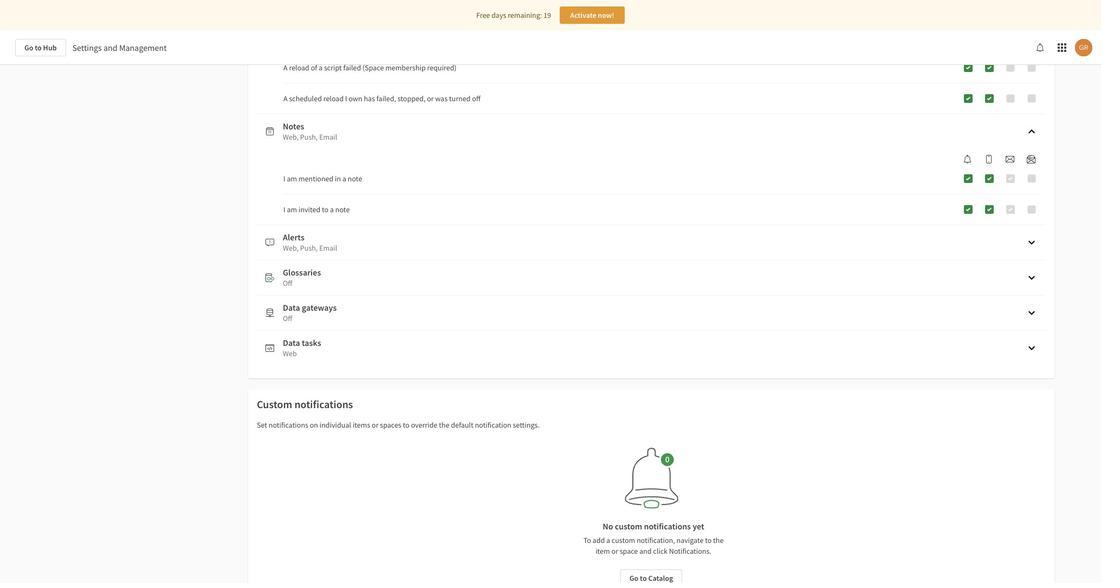 Task type: locate. For each thing, give the bounding box(es) containing it.
0 vertical spatial push,
[[300, 132, 318, 142]]

notifications up 'on'
[[294, 398, 353, 411]]

reload left own
[[323, 94, 344, 103]]

1 vertical spatial push,
[[300, 243, 318, 253]]

scheduled
[[289, 94, 322, 103]]

notification,
[[637, 536, 675, 546]]

i left mentioned
[[283, 174, 285, 184]]

gateways
[[302, 302, 337, 313]]

1 email from the top
[[319, 132, 337, 142]]

web, inside notes web, push, email
[[283, 132, 299, 142]]

a right in at top
[[342, 174, 346, 184]]

spaces
[[380, 420, 401, 430]]

(space
[[362, 63, 384, 73]]

mentioned
[[299, 174, 333, 184]]

2 off from the top
[[283, 314, 292, 323]]

and
[[104, 42, 117, 53], [639, 547, 652, 556]]

notifications.
[[669, 547, 711, 556]]

2 am from the top
[[287, 205, 297, 215]]

1 vertical spatial a
[[283, 94, 288, 103]]

2 horizontal spatial or
[[611, 547, 618, 556]]

failed,
[[376, 94, 396, 103]]

1 vertical spatial off
[[283, 314, 292, 323]]

to right navigate
[[705, 536, 712, 546]]

the
[[439, 420, 449, 430], [713, 536, 724, 546]]

0 vertical spatial note
[[348, 174, 362, 184]]

1 vertical spatial i
[[283, 174, 285, 184]]

1 vertical spatial data
[[283, 338, 300, 348]]

go to hub link
[[15, 39, 66, 56]]

a for a reload of a script failed (space membership required)
[[283, 63, 288, 73]]

glossaries off
[[283, 267, 321, 288]]

or inside no custom notifications yet to add a custom notification, navigate to the item or space and click notifications.
[[611, 547, 618, 556]]

0 vertical spatial email
[[319, 132, 337, 142]]

push, for notes
[[300, 132, 318, 142]]

web, inside "alerts web, push, email"
[[283, 243, 299, 253]]

a
[[319, 63, 323, 73], [342, 174, 346, 184], [330, 205, 334, 215], [606, 536, 610, 546]]

am
[[287, 174, 297, 184], [287, 205, 297, 215]]

2 vertical spatial or
[[611, 547, 618, 556]]

am for invited
[[287, 205, 297, 215]]

notifications sent to your email image
[[1006, 155, 1014, 164]]

1 data from the top
[[283, 302, 300, 313]]

push,
[[300, 132, 318, 142], [300, 243, 318, 253]]

0 vertical spatial i
[[345, 94, 347, 103]]

i am mentioned in a note
[[283, 174, 362, 184]]

the inside no custom notifications yet to add a custom notification, navigate to the item or space and click notifications.
[[713, 536, 724, 546]]

1 horizontal spatial the
[[713, 536, 724, 546]]

or right items
[[372, 420, 378, 430]]

0 horizontal spatial the
[[439, 420, 449, 430]]

push, inside notes web, push, email
[[300, 132, 318, 142]]

1 vertical spatial note
[[335, 205, 350, 215]]

custom
[[615, 521, 642, 532], [612, 536, 635, 546]]

email up the i am mentioned in a note
[[319, 132, 337, 142]]

web, down 'alerts'
[[283, 243, 299, 253]]

1 vertical spatial the
[[713, 536, 724, 546]]

email inside notes web, push, email
[[319, 132, 337, 142]]

data inside "data gateways off"
[[283, 302, 300, 313]]

email
[[319, 132, 337, 142], [319, 243, 337, 253]]

data inside data tasks web
[[283, 338, 300, 348]]

0 horizontal spatial reload
[[289, 63, 309, 73]]

notifications up notification,
[[644, 521, 691, 532]]

was
[[435, 94, 448, 103]]

a
[[283, 63, 288, 73], [283, 94, 288, 103]]

alerts
[[283, 232, 304, 243]]

activate
[[570, 10, 596, 20]]

0 horizontal spatial or
[[372, 420, 378, 430]]

data gateways off
[[283, 302, 337, 323]]

settings
[[72, 42, 102, 53]]

data up web
[[283, 338, 300, 348]]

off
[[283, 279, 292, 288], [283, 314, 292, 323]]

and inside no custom notifications yet to add a custom notification, navigate to the item or space and click notifications.
[[639, 547, 652, 556]]

email inside "alerts web, push, email"
[[319, 243, 337, 253]]

1 vertical spatial am
[[287, 205, 297, 215]]

the left default
[[439, 420, 449, 430]]

has
[[364, 94, 375, 103]]

2 push, from the top
[[300, 243, 318, 253]]

data
[[283, 302, 300, 313], [283, 338, 300, 348]]

email up the glossaries
[[319, 243, 337, 253]]

push, down notes
[[300, 132, 318, 142]]

web, for notes
[[283, 132, 299, 142]]

custom notifications main content
[[0, 0, 1101, 584]]

management
[[119, 42, 167, 53]]

note down in at top
[[335, 205, 350, 215]]

the right navigate
[[713, 536, 724, 546]]

a left of
[[283, 63, 288, 73]]

push, inside "alerts web, push, email"
[[300, 243, 318, 253]]

2 vertical spatial i
[[283, 205, 285, 215]]

web, down notes
[[283, 132, 299, 142]]

required)
[[427, 63, 457, 73]]

free days remaining: 19
[[476, 10, 551, 20]]

1 horizontal spatial or
[[427, 94, 434, 103]]

2 a from the top
[[283, 94, 288, 103]]

2 web, from the top
[[283, 243, 299, 253]]

custom up the space
[[612, 536, 635, 546]]

set notifications on individual items or spaces to override the default notification settings.
[[257, 420, 540, 430]]

push, down 'alerts'
[[300, 243, 318, 253]]

custom right 'no' at right bottom
[[615, 521, 642, 532]]

of
[[311, 63, 317, 73]]

off down the glossaries
[[283, 279, 292, 288]]

to
[[35, 43, 42, 53], [322, 205, 328, 215], [403, 420, 409, 430], [705, 536, 712, 546]]

reload
[[289, 63, 309, 73], [323, 94, 344, 103]]

0 vertical spatial am
[[287, 174, 297, 184]]

notifications down custom
[[269, 420, 308, 430]]

1 off from the top
[[283, 279, 292, 288]]

2 vertical spatial notifications
[[644, 521, 691, 532]]

stopped,
[[398, 94, 425, 103]]

notifications when using qlik sense in a browser image
[[963, 155, 972, 164]]

0 vertical spatial data
[[283, 302, 300, 313]]

to right go
[[35, 43, 42, 53]]

now!
[[598, 10, 614, 20]]

off inside "data gateways off"
[[283, 314, 292, 323]]

a right of
[[319, 63, 323, 73]]

a for a scheduled reload i own has failed, stopped, or was turned off
[[283, 94, 288, 103]]

notifications for custom
[[294, 398, 353, 411]]

off up data tasks web
[[283, 314, 292, 323]]

1 horizontal spatial and
[[639, 547, 652, 556]]

a left scheduled
[[283, 94, 288, 103]]

1 push, from the top
[[300, 132, 318, 142]]

invited
[[299, 205, 320, 215]]

1 vertical spatial notifications
[[269, 420, 308, 430]]

am left 'invited'
[[287, 205, 297, 215]]

1 am from the top
[[287, 174, 297, 184]]

notifications bundled in a daily email digest image
[[1027, 155, 1035, 164]]

navigate
[[676, 536, 704, 546]]

to inside no custom notifications yet to add a custom notification, navigate to the item or space and click notifications.
[[705, 536, 712, 546]]

1 a from the top
[[283, 63, 288, 73]]

and right settings
[[104, 42, 117, 53]]

to inside 'link'
[[35, 43, 42, 53]]

hub
[[43, 43, 57, 53]]

0 vertical spatial notifications
[[294, 398, 353, 411]]

i am invited to a note
[[283, 205, 350, 215]]

0 vertical spatial and
[[104, 42, 117, 53]]

i
[[345, 94, 347, 103], [283, 174, 285, 184], [283, 205, 285, 215]]

0 horizontal spatial and
[[104, 42, 117, 53]]

note
[[348, 174, 362, 184], [335, 205, 350, 215]]

or right item in the right bottom of the page
[[611, 547, 618, 556]]

a reload of a script failed (space membership required)
[[283, 63, 457, 73]]

item
[[596, 547, 610, 556]]

notifications
[[294, 398, 353, 411], [269, 420, 308, 430], [644, 521, 691, 532]]

0 vertical spatial or
[[427, 94, 434, 103]]

a right add
[[606, 536, 610, 546]]

add
[[593, 536, 605, 546]]

am left mentioned
[[287, 174, 297, 184]]

2 data from the top
[[283, 338, 300, 348]]

0 vertical spatial a
[[283, 63, 288, 73]]

i left 'invited'
[[283, 205, 285, 215]]

1 vertical spatial reload
[[323, 94, 344, 103]]

0 vertical spatial web,
[[283, 132, 299, 142]]

am for mentioned
[[287, 174, 297, 184]]

custom notifications
[[257, 398, 353, 411]]

a scheduled reload i own has failed, stopped, or was turned off
[[283, 94, 481, 103]]

1 web, from the top
[[283, 132, 299, 142]]

note right in at top
[[348, 174, 362, 184]]

membership
[[385, 63, 426, 73]]

i left own
[[345, 94, 347, 103]]

0 vertical spatial off
[[283, 279, 292, 288]]

or left was
[[427, 94, 434, 103]]

reload left of
[[289, 63, 309, 73]]

and left the 'click'
[[639, 547, 652, 556]]

web,
[[283, 132, 299, 142], [283, 243, 299, 253]]

items
[[353, 420, 370, 430]]

data left gateways
[[283, 302, 300, 313]]

alerts web, push, email
[[283, 232, 337, 253]]

push, for alerts
[[300, 243, 318, 253]]

1 vertical spatial email
[[319, 243, 337, 253]]

settings.
[[513, 420, 540, 430]]

1 vertical spatial and
[[639, 547, 652, 556]]

1 vertical spatial web,
[[283, 243, 299, 253]]

or
[[427, 94, 434, 103], [372, 420, 378, 430], [611, 547, 618, 556]]

2 email from the top
[[319, 243, 337, 253]]

free
[[476, 10, 490, 20]]



Task type: vqa. For each thing, say whether or not it's contained in the screenshot.


Task type: describe. For each thing, give the bounding box(es) containing it.
own
[[349, 94, 362, 103]]

to right 'invited'
[[322, 205, 328, 215]]

individual
[[320, 420, 351, 430]]

i for i am mentioned in a note
[[283, 174, 285, 184]]

off inside glossaries off
[[283, 279, 292, 288]]

a inside no custom notifications yet to add a custom notification, navigate to the item or space and click notifications.
[[606, 536, 610, 546]]

0 vertical spatial reload
[[289, 63, 309, 73]]

no custom notifications yet to add a custom notification, navigate to the item or space and click notifications.
[[583, 521, 724, 556]]

custom
[[257, 398, 292, 411]]

on
[[310, 420, 318, 430]]

0 vertical spatial custom
[[615, 521, 642, 532]]

off
[[472, 94, 481, 103]]

space
[[620, 547, 638, 556]]

notifications when using qlik sense in a browser element
[[959, 155, 976, 164]]

click
[[653, 547, 668, 556]]

notifications for set
[[269, 420, 308, 430]]

1 horizontal spatial reload
[[323, 94, 344, 103]]

push notifications in qlik sense mobile image
[[985, 155, 993, 164]]

i for i am invited to a note
[[283, 205, 285, 215]]

email for alerts
[[319, 243, 337, 253]]

notes web, push, email
[[283, 121, 337, 142]]

set
[[257, 420, 267, 430]]

web
[[283, 349, 297, 359]]

default
[[451, 420, 473, 430]]

turned
[[449, 94, 471, 103]]

notification
[[475, 420, 511, 430]]

glossaries
[[283, 267, 321, 278]]

a right 'invited'
[[330, 205, 334, 215]]

yet
[[693, 521, 704, 532]]

to right "spaces"
[[403, 420, 409, 430]]

push notifications in qlik sense mobile element
[[980, 155, 998, 164]]

notifications inside no custom notifications yet to add a custom notification, navigate to the item or space and click notifications.
[[644, 521, 691, 532]]

note for i am invited to a note
[[335, 205, 350, 215]]

activate now!
[[570, 10, 614, 20]]

note for i am mentioned in a note
[[348, 174, 362, 184]]

data for data tasks
[[283, 338, 300, 348]]

settings and management
[[72, 42, 167, 53]]

days
[[492, 10, 506, 20]]

failed
[[343, 63, 361, 73]]

data tasks web
[[283, 338, 321, 359]]

0 vertical spatial the
[[439, 420, 449, 430]]

1 vertical spatial custom
[[612, 536, 635, 546]]

web, for alerts
[[283, 243, 299, 253]]

1 vertical spatial or
[[372, 420, 378, 430]]

notes
[[283, 121, 304, 132]]

go to hub
[[24, 43, 57, 53]]

script
[[324, 63, 342, 73]]

activate now! link
[[560, 7, 625, 24]]

greg robinson image
[[1075, 39, 1092, 56]]

override
[[411, 420, 437, 430]]

to
[[583, 536, 591, 546]]

no
[[603, 521, 613, 532]]

email for notes
[[319, 132, 337, 142]]

in
[[335, 174, 341, 184]]

data for data gateways
[[283, 302, 300, 313]]

go
[[24, 43, 33, 53]]

tasks
[[302, 338, 321, 348]]

19
[[543, 10, 551, 20]]

notifications sent to your email element
[[1001, 155, 1019, 164]]

notifications bundled in a daily email digest element
[[1022, 155, 1040, 164]]

remaining:
[[508, 10, 542, 20]]



